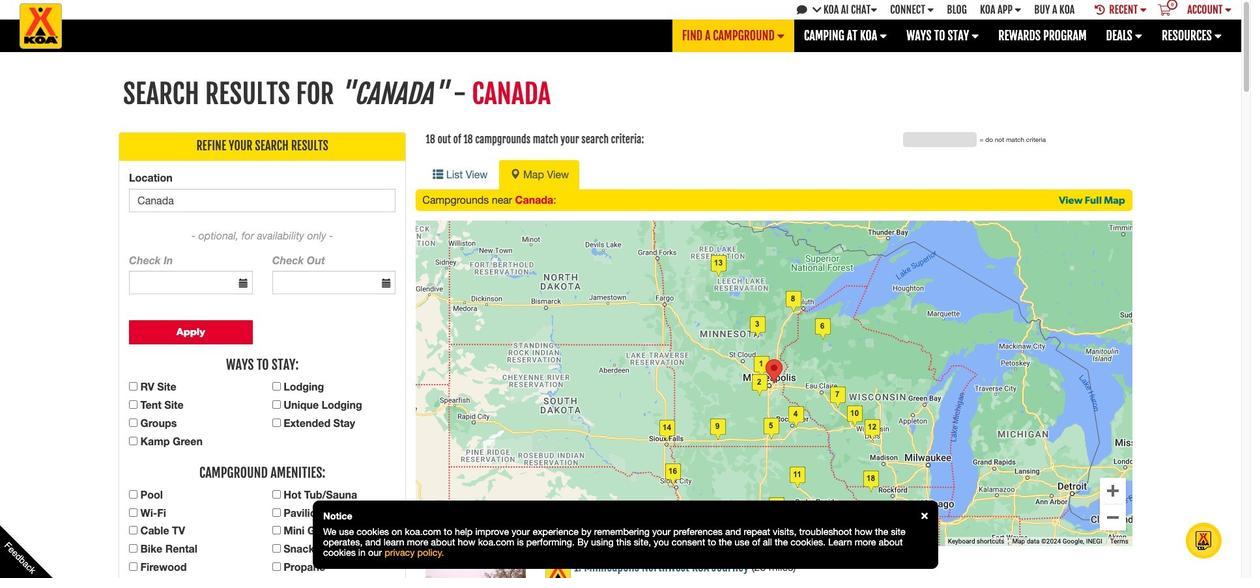 Task type: vqa. For each thing, say whether or not it's contained in the screenshot.
"Check Out" 'text box'
no



Task type: locate. For each thing, give the bounding box(es) containing it.
map marker image
[[510, 169, 521, 180]]

hayward koa holiday image
[[816, 319, 831, 341]]

caret down image
[[871, 5, 878, 15], [928, 5, 935, 15], [880, 30, 888, 42], [972, 30, 979, 42], [1136, 30, 1143, 42]]

hixton / alma center koa holiday image
[[831, 387, 846, 409]]

comment image
[[797, 5, 810, 15]]

oakdale koa journey image
[[848, 406, 863, 428]]

newton / des moines east koa journey image
[[769, 498, 785, 520]]

None checkbox
[[272, 383, 281, 391], [129, 401, 138, 410], [272, 401, 281, 410], [129, 419, 138, 428], [129, 437, 138, 446], [272, 491, 281, 499], [272, 527, 281, 536], [129, 545, 138, 554], [129, 563, 138, 572], [272, 563, 281, 572], [272, 383, 281, 391], [129, 401, 138, 410], [272, 401, 281, 410], [129, 419, 138, 428], [129, 437, 138, 446], [272, 491, 281, 499], [272, 527, 281, 536], [129, 545, 138, 554], [129, 563, 138, 572], [272, 563, 281, 572]]

caret down image
[[1015, 5, 1022, 15], [1141, 5, 1147, 15], [1226, 5, 1232, 15], [778, 30, 785, 42], [1215, 30, 1223, 42]]

minneapolis northwest koa journey image
[[754, 356, 770, 379]]

minneapolis southwest koa holiday image
[[753, 375, 768, 397]]

bemidji koa journey image
[[711, 255, 727, 278]]

None checkbox
[[129, 383, 138, 391], [272, 419, 281, 428], [129, 491, 138, 499], [129, 509, 138, 517], [272, 509, 281, 517], [129, 527, 138, 536], [272, 545, 281, 554], [129, 383, 138, 391], [272, 419, 281, 428], [129, 491, 138, 499], [129, 509, 138, 517], [272, 509, 281, 517], [129, 527, 138, 536], [272, 545, 281, 554]]

main content
[[0, 0, 1242, 579]]

jackson koa journey image
[[711, 419, 726, 441]]

None text field
[[272, 272, 396, 295]]

times image
[[922, 512, 928, 522]]

chevron down image
[[813, 5, 824, 15]]

None text field
[[129, 272, 253, 295]]

sioux falls koa journey image
[[660, 420, 676, 442]]

Destination, city, or KOA Campground text field
[[129, 189, 396, 212]]

des moines west koa holiday image
[[738, 504, 753, 526]]

sioux city north koa holiday image
[[666, 464, 681, 486]]

shopping cart image
[[1159, 4, 1172, 16]]



Task type: describe. For each thing, give the bounding box(es) containing it.
google image
[[419, 530, 462, 547]]

albert lea / austin koa journey image
[[764, 418, 780, 441]]

wisconsin dells koa holiday image
[[865, 420, 881, 442]]

waterloo / lost island koa resort image
[[790, 467, 806, 489]]

th list image
[[433, 169, 444, 180]]

secondary navigation
[[0, 0, 1242, 49]]

lena koa holiday image
[[864, 471, 880, 493]]

koa campgrounds image
[[20, 3, 62, 49]]

rochester / marion koa journey image
[[789, 407, 805, 429]]

soo line trail / onamia koa image
[[751, 317, 766, 339]]

map region
[[416, 221, 1133, 547]]

cloquet / duluth koa journey image
[[786, 291, 802, 313]]

primary navigation
[[0, 20, 1242, 52]]

koa journey image
[[545, 560, 571, 579]]

minneapolis northwest image
[[426, 560, 526, 579]]

history image
[[1095, 5, 1108, 15]]



